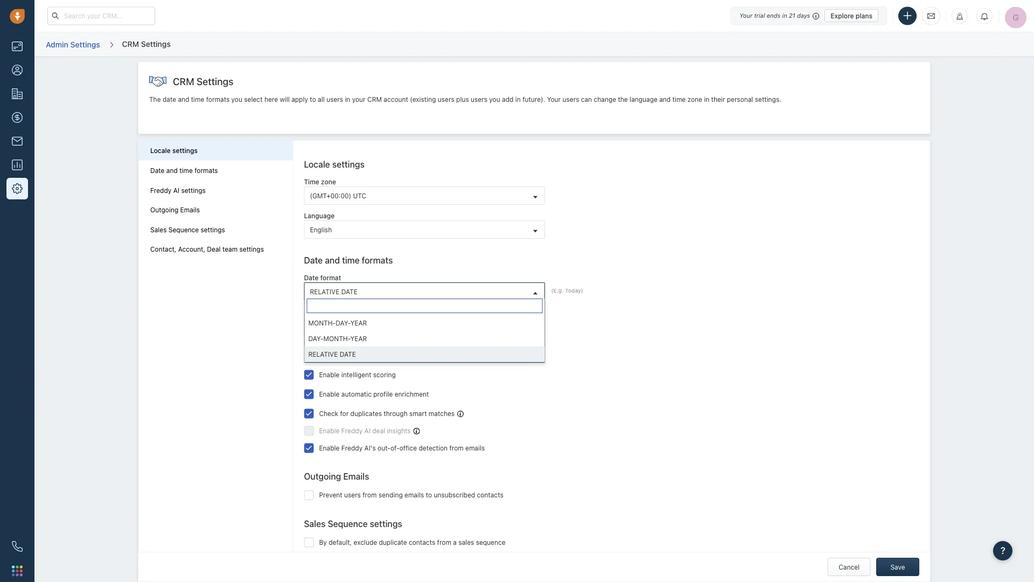 Task type: vqa. For each thing, say whether or not it's contained in the screenshot.
danish (dansk) option
no



Task type: locate. For each thing, give the bounding box(es) containing it.
1 vertical spatial crm settings
[[173, 76, 234, 87]]

1 enable from the top
[[319, 371, 340, 378]]

1 vertical spatial locale
[[304, 159, 330, 169]]

0 vertical spatial outgoing
[[150, 206, 179, 214]]

1 vertical spatial date
[[340, 350, 356, 358]]

freddy ai settings
[[150, 186, 206, 194], [304, 351, 377, 361]]

1 time from the top
[[304, 178, 320, 186]]

1 vertical spatial day-
[[309, 335, 324, 342]]

to left the all
[[310, 96, 316, 103]]

date inside date and time formats link
[[150, 167, 165, 174]]

0 vertical spatial formats
[[206, 96, 230, 103]]

outgoing emails up contact,
[[150, 206, 200, 214]]

outgoing emails inside 'link'
[[150, 206, 200, 214]]

sales sequence settings up exclude
[[304, 519, 403, 529]]

1 horizontal spatial sequence
[[328, 519, 368, 529]]

emails down ai's
[[344, 471, 370, 482]]

None text field
[[307, 299, 543, 313]]

format up time format
[[321, 274, 341, 281]]

a
[[453, 539, 457, 546]]

0 horizontal spatial your
[[547, 96, 561, 103]]

0 vertical spatial time
[[304, 178, 320, 186]]

0 horizontal spatial crm
[[122, 39, 139, 48]]

day- down "24-"
[[309, 335, 324, 342]]

1 vertical spatial sales sequence settings
[[304, 519, 403, 529]]

to
[[310, 96, 316, 103], [426, 491, 432, 499]]

locale settings up date and time formats link
[[150, 147, 198, 155]]

sales sequence settings
[[150, 226, 225, 233], [304, 519, 403, 529]]

0 vertical spatial locale settings
[[150, 147, 198, 155]]

crm up date
[[173, 76, 194, 87]]

0 vertical spatial day-
[[336, 319, 351, 327]]

1 vertical spatial contacts
[[409, 539, 436, 546]]

freddy
[[150, 186, 172, 194], [304, 351, 332, 361], [342, 427, 363, 434], [342, 444, 363, 452]]

0 horizontal spatial zone
[[321, 178, 336, 186]]

date
[[150, 167, 165, 174], [304, 255, 323, 265], [304, 274, 319, 281]]

2 vertical spatial date
[[304, 274, 319, 281]]

date inside the relative date link
[[342, 288, 358, 295]]

contacts
[[477, 491, 504, 499], [409, 539, 436, 546]]

1 horizontal spatial emails
[[344, 471, 370, 482]]

1 horizontal spatial ai
[[334, 351, 343, 361]]

contacts right the duplicate
[[409, 539, 436, 546]]

outgoing emails up prevent
[[304, 471, 370, 482]]

crm settings
[[122, 39, 171, 48], [173, 76, 234, 87]]

crm down search your crm... text field on the left top of the page
[[122, 39, 139, 48]]

0 vertical spatial emails
[[180, 206, 200, 214]]

your
[[740, 12, 753, 19], [547, 96, 561, 103]]

explore plans
[[831, 12, 873, 19]]

sales sequence settings up account,
[[150, 226, 225, 233]]

0 vertical spatial crm settings
[[122, 39, 171, 48]]

(gmt+00:00)
[[310, 192, 352, 199]]

emails inside outgoing emails 'link'
[[180, 206, 200, 214]]

time up "24-"
[[304, 308, 320, 315]]

day-
[[336, 319, 351, 327], [309, 335, 324, 342]]

sequence up account,
[[169, 226, 199, 233]]

2 enable from the top
[[319, 390, 340, 398]]

year up day-month-year
[[351, 319, 367, 327]]

in left 21
[[783, 12, 788, 19]]

relative date
[[310, 288, 358, 295], [309, 350, 356, 358]]

crm settings up date
[[173, 76, 234, 87]]

1 horizontal spatial day-
[[336, 319, 351, 327]]

2 vertical spatial formats
[[362, 255, 393, 265]]

save
[[891, 563, 906, 571]]

emails right "detection"
[[466, 444, 485, 452]]

date and time formats up date format on the top of page
[[304, 255, 393, 265]]

0 vertical spatial date
[[150, 167, 165, 174]]

in left the their
[[705, 96, 710, 103]]

settings up (gmt+00:00) utc
[[332, 159, 365, 169]]

month-
[[309, 319, 336, 327], [324, 335, 351, 342]]

0 horizontal spatial crm settings
[[122, 39, 171, 48]]

0 vertical spatial relative date
[[310, 288, 358, 295]]

0 horizontal spatial settings
[[70, 40, 100, 49]]

1 horizontal spatial outgoing emails
[[304, 471, 370, 482]]

relative
[[310, 288, 340, 295], [309, 350, 338, 358]]

enable
[[319, 371, 340, 378], [319, 390, 340, 398], [319, 427, 340, 434], [319, 444, 340, 452]]

ai left deal
[[365, 427, 371, 434]]

0 horizontal spatial locale
[[150, 147, 171, 155]]

1 horizontal spatial locale settings
[[304, 159, 365, 169]]

relative date inside the relative date link
[[310, 288, 358, 295]]

2 horizontal spatial crm
[[368, 96, 382, 103]]

can
[[582, 96, 592, 103]]

you left select
[[232, 96, 243, 103]]

sales
[[150, 226, 167, 233], [304, 519, 326, 529]]

relative date down date format on the top of page
[[310, 288, 358, 295]]

outgoing
[[150, 206, 179, 214], [304, 471, 341, 482]]

detection
[[419, 444, 448, 452]]

1 horizontal spatial date and time formats
[[304, 255, 393, 265]]

enable for enable freddy ai deal insights
[[319, 427, 340, 434]]

locale
[[150, 147, 171, 155], [304, 159, 330, 169]]

0 horizontal spatial sales
[[150, 226, 167, 233]]

emails right sending
[[405, 491, 424, 499]]

locale settings up time zone
[[304, 159, 365, 169]]

month- down 24-hour format
[[324, 335, 351, 342]]

settings
[[141, 39, 171, 48], [70, 40, 100, 49], [197, 76, 234, 87]]

1 horizontal spatial freddy ai settings
[[304, 351, 377, 361]]

1 vertical spatial format
[[321, 308, 342, 315]]

1 horizontal spatial crm
[[173, 76, 194, 87]]

1 vertical spatial outgoing emails
[[304, 471, 370, 482]]

month-day-year option
[[305, 315, 545, 331]]

2 vertical spatial format
[[337, 322, 357, 329]]

time up (gmt+00:00)
[[304, 178, 320, 186]]

by default, exclude duplicate contacts from a sales sequence
[[319, 539, 506, 546]]

your left trial
[[740, 12, 753, 19]]

0 vertical spatial ai
[[173, 186, 180, 194]]

1 vertical spatial to
[[426, 491, 432, 499]]

add
[[502, 96, 514, 103]]

emails
[[466, 444, 485, 452], [405, 491, 424, 499]]

1 horizontal spatial crm settings
[[173, 76, 234, 87]]

and right date
[[178, 96, 189, 103]]

date and time formats link
[[150, 166, 282, 175]]

exclude
[[354, 539, 377, 546]]

you left add
[[490, 96, 501, 103]]

phone image
[[12, 541, 23, 552]]

settings up deal
[[201, 226, 225, 233]]

0 horizontal spatial emails
[[405, 491, 424, 499]]

0 horizontal spatial you
[[232, 96, 243, 103]]

in
[[783, 12, 788, 19], [345, 96, 351, 103], [516, 96, 521, 103], [705, 96, 710, 103]]

ensures all emails sent via sales sequences have unsubscribe link image
[[521, 578, 527, 582]]

zone up (gmt+00:00)
[[321, 178, 336, 186]]

2 horizontal spatial ai
[[365, 427, 371, 434]]

format for date format
[[321, 274, 341, 281]]

language
[[630, 96, 658, 103]]

your right future).
[[547, 96, 561, 103]]

outgoing up contact,
[[150, 206, 179, 214]]

0 vertical spatial sales sequence settings
[[150, 226, 225, 233]]

sales up contact,
[[150, 226, 167, 233]]

insights
[[387, 427, 411, 434]]

1 year from the top
[[351, 319, 367, 327]]

freddy ai finds duplicates by misspellings and extra spaces image
[[458, 411, 464, 417]]

(
[[552, 288, 554, 294]]

outgoing emails
[[150, 206, 200, 214], [304, 471, 370, 482]]

sequence up default,
[[328, 519, 368, 529]]

sequence
[[476, 539, 506, 546]]

24-hour format
[[310, 322, 357, 329]]

and up date format on the top of page
[[325, 255, 340, 265]]

apply
[[292, 96, 308, 103]]

0 vertical spatial format
[[321, 274, 341, 281]]

1 vertical spatial locale settings
[[304, 159, 365, 169]]

4 enable from the top
[[319, 444, 340, 452]]

out-
[[378, 444, 391, 452]]

date down day-month-year
[[340, 350, 356, 358]]

1 vertical spatial relative
[[309, 350, 338, 358]]

date up time format
[[342, 288, 358, 295]]

3 enable from the top
[[319, 427, 340, 434]]

format up day-month-year
[[337, 322, 357, 329]]

locale down the
[[150, 147, 171, 155]]

0 horizontal spatial outgoing
[[150, 206, 179, 214]]

relative date down day-month-year
[[309, 350, 356, 358]]

0 vertical spatial to
[[310, 96, 316, 103]]

0 horizontal spatial to
[[310, 96, 316, 103]]

0 horizontal spatial outgoing emails
[[150, 206, 200, 214]]

from right "detection"
[[450, 444, 464, 452]]

relative down day-month-year
[[309, 350, 338, 358]]

year for day-
[[351, 319, 367, 327]]

settings down date and time formats link
[[181, 186, 206, 194]]

21
[[790, 12, 796, 19]]

24-
[[310, 322, 321, 329]]

freddy ai settings down day-month-year
[[304, 351, 377, 361]]

0 vertical spatial crm
[[122, 39, 139, 48]]

date and time formats down locale settings link
[[150, 167, 218, 174]]

contacts right unsubscribed
[[477, 491, 504, 499]]

0 horizontal spatial emails
[[180, 206, 200, 214]]

save button
[[877, 558, 920, 576]]

0 vertical spatial zone
[[688, 96, 703, 103]]

1 horizontal spatial emails
[[466, 444, 485, 452]]

month-day-year
[[309, 319, 367, 327]]

0 vertical spatial year
[[351, 319, 367, 327]]

users
[[327, 96, 343, 103], [438, 96, 455, 103], [471, 96, 488, 103], [563, 96, 580, 103], [344, 491, 361, 499]]

1 horizontal spatial your
[[740, 12, 753, 19]]

relative date option
[[305, 347, 545, 362]]

through
[[384, 410, 408, 417]]

2 time from the top
[[304, 308, 320, 315]]

sequence
[[169, 226, 199, 233], [328, 519, 368, 529]]

month- down time format
[[309, 319, 336, 327]]

here
[[265, 96, 278, 103]]

day- right hour
[[336, 319, 351, 327]]

0 vertical spatial freddy ai settings
[[150, 186, 206, 194]]

1 vertical spatial sequence
[[328, 519, 368, 529]]

relative inside option
[[309, 350, 338, 358]]

relative down date format on the top of page
[[310, 288, 340, 295]]

1 vertical spatial outgoing
[[304, 471, 341, 482]]

deal
[[373, 427, 385, 434]]

from left sending
[[363, 491, 377, 499]]

2 year from the top
[[351, 335, 367, 342]]

freddy ai settings down date and time formats link
[[150, 186, 206, 194]]

crm right your
[[368, 96, 382, 103]]

utc
[[353, 192, 367, 199]]

crm settings down search your crm... text field on the left top of the page
[[122, 39, 171, 48]]

locale settings
[[150, 147, 198, 155], [304, 159, 365, 169]]

1 vertical spatial from
[[363, 491, 377, 499]]

and
[[178, 96, 189, 103], [660, 96, 671, 103], [166, 167, 178, 174], [325, 255, 340, 265]]

sales up by
[[304, 519, 326, 529]]

ai down day-month-year
[[334, 351, 343, 361]]

emails
[[180, 206, 200, 214], [344, 471, 370, 482]]

emails down freddy ai settings link
[[180, 206, 200, 214]]

formats
[[206, 96, 230, 103], [195, 167, 218, 174], [362, 255, 393, 265]]

locale settings link
[[150, 147, 282, 155]]

and down locale settings link
[[166, 167, 178, 174]]

users right prevent
[[344, 491, 361, 499]]

ai
[[173, 186, 180, 194], [334, 351, 343, 361], [365, 427, 371, 434]]

to left unsubscribed
[[426, 491, 432, 499]]

ai down date and time formats link
[[173, 186, 180, 194]]

list box
[[305, 315, 545, 362]]

from left a
[[437, 539, 452, 546]]

year down month-day-year
[[351, 335, 367, 342]]

zone left the their
[[688, 96, 703, 103]]

1 horizontal spatial outgoing
[[304, 471, 341, 482]]

format up month-day-year
[[321, 308, 342, 315]]

zone
[[688, 96, 703, 103], [321, 178, 336, 186]]

1 horizontal spatial locale
[[304, 159, 330, 169]]

locale up time zone
[[304, 159, 330, 169]]

24-hour format link
[[305, 317, 545, 334]]

automatic
[[342, 390, 372, 398]]

ends
[[767, 12, 781, 19]]

1 vertical spatial time
[[304, 308, 320, 315]]

0 vertical spatial outgoing emails
[[150, 206, 200, 214]]

format
[[321, 274, 341, 281], [321, 308, 342, 315], [337, 322, 357, 329]]

0 horizontal spatial sequence
[[169, 226, 199, 233]]

outgoing up prevent
[[304, 471, 341, 482]]

crm
[[122, 39, 139, 48], [173, 76, 194, 87], [368, 96, 382, 103]]

1 horizontal spatial you
[[490, 96, 501, 103]]

list box containing month-day-year
[[305, 315, 545, 362]]

settings right the team
[[240, 246, 264, 253]]

0 horizontal spatial contacts
[[409, 539, 436, 546]]



Task type: describe. For each thing, give the bounding box(es) containing it.
freddy ai settings link
[[150, 186, 282, 195]]

check
[[319, 410, 339, 417]]

scoring
[[373, 371, 396, 378]]

today
[[566, 288, 581, 294]]

0 vertical spatial your
[[740, 12, 753, 19]]

date inside relative date option
[[340, 350, 356, 358]]

users right the all
[[327, 96, 343, 103]]

days
[[798, 12, 811, 19]]

sales sequence settings link
[[150, 226, 282, 234]]

2 horizontal spatial settings
[[197, 76, 234, 87]]

0 horizontal spatial freddy ai settings
[[150, 186, 206, 194]]

ai's
[[365, 444, 376, 452]]

of-
[[391, 444, 400, 452]]

explore
[[831, 12, 855, 19]]

outgoing inside 'link'
[[150, 206, 179, 214]]

1 horizontal spatial sales sequence settings
[[304, 519, 403, 529]]

explore plans link
[[825, 9, 879, 22]]

your
[[352, 96, 366, 103]]

cancel
[[839, 563, 860, 571]]

english
[[310, 226, 332, 233]]

settings.
[[756, 96, 782, 103]]

1 vertical spatial emails
[[405, 491, 424, 499]]

office
[[400, 444, 417, 452]]

enable automatic profile enrichment
[[319, 390, 429, 398]]

1 vertical spatial freddy ai settings
[[304, 351, 377, 361]]

enrichment
[[395, 390, 429, 398]]

0 horizontal spatial sales sequence settings
[[150, 226, 225, 233]]

enable intelligent scoring
[[319, 371, 396, 378]]

contact,
[[150, 246, 176, 253]]

0 vertical spatial locale
[[150, 147, 171, 155]]

future).
[[523, 96, 546, 103]]

enable for enable freddy ai's out-of-office detection from emails
[[319, 444, 340, 452]]

2 you from the left
[[490, 96, 501, 103]]

personal
[[728, 96, 754, 103]]

2 vertical spatial from
[[437, 539, 452, 546]]

for
[[340, 410, 349, 417]]

the
[[149, 96, 161, 103]]

by
[[319, 539, 327, 546]]

select
[[244, 96, 263, 103]]

0 horizontal spatial ai
[[173, 186, 180, 194]]

freddy ai's insights come from deals you've closed before: the number of calls made for those deals, emails sent and received, meetings scheduled, and the average age of those successful deals image
[[414, 428, 420, 434]]

hour
[[321, 322, 335, 329]]

language
[[304, 212, 335, 220]]

enable for enable automatic profile enrichment
[[319, 390, 340, 398]]

sales
[[459, 539, 475, 546]]

the
[[619, 96, 628, 103]]

deal
[[207, 246, 221, 253]]

default,
[[329, 539, 352, 546]]

Search your CRM... text field
[[47, 7, 155, 25]]

0 horizontal spatial locale settings
[[150, 147, 198, 155]]

phone element
[[6, 536, 28, 557]]

intelligent
[[342, 371, 372, 378]]

admin settings
[[46, 40, 100, 49]]

day-month-year option
[[305, 331, 545, 347]]

format for time format
[[321, 308, 342, 315]]

(gmt+00:00) utc link
[[305, 187, 545, 204]]

users right plus
[[471, 96, 488, 103]]

prevent
[[319, 491, 343, 499]]

account
[[384, 96, 409, 103]]

0 vertical spatial contacts
[[477, 491, 504, 499]]

sending
[[379, 491, 403, 499]]

1 you from the left
[[232, 96, 243, 103]]

year for month-
[[351, 335, 367, 342]]

1 vertical spatial date and time formats
[[304, 255, 393, 265]]

1 vertical spatial crm
[[173, 76, 194, 87]]

time format
[[304, 308, 342, 315]]

relative date inside relative date option
[[309, 350, 356, 358]]

check for duplicates through smart matches
[[319, 410, 455, 417]]

team
[[223, 246, 238, 253]]

relative date link
[[305, 283, 545, 300]]

time for time format
[[304, 308, 320, 315]]

time for time zone
[[304, 178, 320, 186]]

0 vertical spatial sequence
[[169, 226, 199, 233]]

and right language
[[660, 96, 671, 103]]

the date and time formats you select here will apply to all users in your crm account (existing users plus users you add in future). your users can change the language and time zone in their personal settings.
[[149, 96, 782, 103]]

english link
[[305, 221, 545, 238]]

(gmt+00:00) utc
[[310, 192, 367, 199]]

0 vertical spatial from
[[450, 444, 464, 452]]

smart
[[410, 410, 427, 417]]

enable freddy ai's out-of-office detection from emails
[[319, 444, 485, 452]]

1 vertical spatial date
[[304, 255, 323, 265]]

their
[[712, 96, 726, 103]]

duplicates
[[351, 410, 382, 417]]

users left plus
[[438, 96, 455, 103]]

duplicate
[[379, 539, 407, 546]]

2 vertical spatial ai
[[365, 427, 371, 434]]

(existing
[[410, 96, 436, 103]]

1 horizontal spatial sales
[[304, 519, 326, 529]]

)
[[581, 288, 584, 294]]

change
[[594, 96, 617, 103]]

0 vertical spatial emails
[[466, 444, 485, 452]]

all
[[318, 96, 325, 103]]

will
[[280, 96, 290, 103]]

freshworks switcher image
[[12, 566, 23, 576]]

in left your
[[345, 96, 351, 103]]

enable freddy ai deal insights
[[319, 427, 411, 434]]

0 vertical spatial relative
[[310, 288, 340, 295]]

0 vertical spatial sales
[[150, 226, 167, 233]]

1 vertical spatial your
[[547, 96, 561, 103]]

account,
[[178, 246, 205, 253]]

unsubscribed
[[434, 491, 476, 499]]

contact, account, deal team settings link
[[150, 245, 282, 254]]

cancel button
[[828, 558, 871, 576]]

trial
[[755, 12, 766, 19]]

date format
[[304, 274, 341, 281]]

( e.g. today )
[[552, 288, 584, 294]]

0 vertical spatial month-
[[309, 319, 336, 327]]

admin settings link
[[45, 36, 101, 53]]

contact, account, deal team settings
[[150, 246, 264, 253]]

1 vertical spatial zone
[[321, 178, 336, 186]]

enable for enable intelligent scoring
[[319, 371, 340, 378]]

2 vertical spatial crm
[[368, 96, 382, 103]]

what's new image
[[957, 13, 964, 20]]

settings up the duplicate
[[370, 519, 403, 529]]

prevent users from sending emails to unsubscribed contacts
[[319, 491, 504, 499]]

date
[[163, 96, 176, 103]]

0 vertical spatial date and time formats
[[150, 167, 218, 174]]

day-month-year
[[309, 335, 367, 342]]

e.g.
[[554, 288, 564, 294]]

1 horizontal spatial zone
[[688, 96, 703, 103]]

your trial ends in 21 days
[[740, 12, 811, 19]]

settings up enable intelligent scoring
[[345, 351, 377, 361]]

1 vertical spatial emails
[[344, 471, 370, 482]]

users left 'can'
[[563, 96, 580, 103]]

time zone
[[304, 178, 336, 186]]

1 vertical spatial formats
[[195, 167, 218, 174]]

1 vertical spatial month-
[[324, 335, 351, 342]]

1 vertical spatial ai
[[334, 351, 343, 361]]

settings up date and time formats link
[[172, 147, 198, 155]]

1 horizontal spatial settings
[[141, 39, 171, 48]]

plus
[[457, 96, 469, 103]]

profile
[[374, 390, 393, 398]]

send email image
[[928, 11, 936, 20]]

in right add
[[516, 96, 521, 103]]

admin
[[46, 40, 68, 49]]



